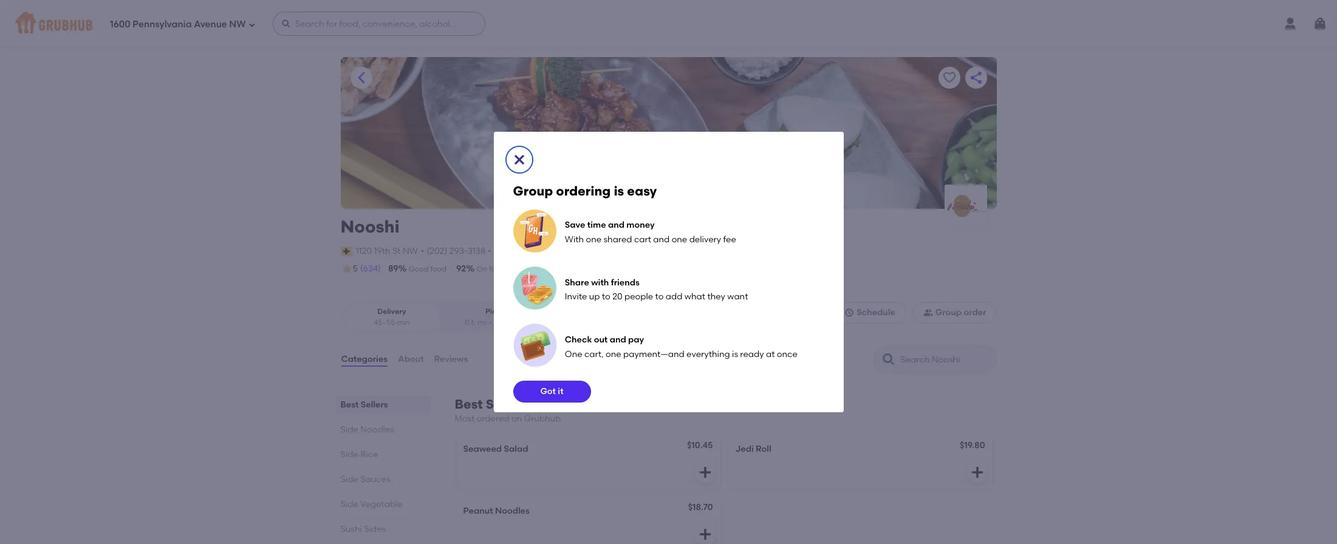 Task type: locate. For each thing, give the bounding box(es) containing it.
nw for 1120 19th st nw
[[403, 246, 418, 256]]

1 vertical spatial is
[[732, 349, 738, 360]]

nw right st
[[403, 246, 418, 256]]

1 vertical spatial group
[[936, 308, 962, 318]]

check out and pay one cart, one payment—and everything is ready at once
[[565, 335, 798, 360]]

delivery left fee
[[689, 234, 721, 245]]

group up "save time and money" image
[[513, 183, 553, 198]]

1 horizontal spatial noodles
[[495, 506, 530, 517]]

min inside pickup 0.6 mi • 20–30 min
[[517, 318, 531, 327]]

best sellers most ordered on grubhub
[[455, 397, 561, 424]]

Search Nooshi search field
[[900, 354, 993, 366]]

1 horizontal spatial one
[[606, 349, 621, 360]]

save
[[565, 220, 585, 230]]

svg image
[[512, 152, 527, 167], [698, 466, 713, 480], [970, 466, 985, 480]]

1 horizontal spatial delivery
[[689, 234, 721, 245]]

0 horizontal spatial group
[[513, 183, 553, 198]]

0 horizontal spatial sellers
[[361, 400, 388, 410]]

schedule
[[857, 308, 896, 318]]

side rice
[[341, 450, 378, 460]]

side noodles
[[341, 425, 394, 435]]

best inside best sellers most ordered on grubhub
[[455, 397, 483, 412]]

money
[[627, 220, 655, 230]]

20
[[613, 292, 623, 302]]

delivery
[[689, 234, 721, 245], [507, 265, 534, 273]]

1 vertical spatial time
[[489, 265, 505, 273]]

1 horizontal spatial svg image
[[698, 466, 713, 480]]

side up sushi
[[341, 500, 358, 510]]

group inside button
[[936, 308, 962, 318]]

group order button
[[913, 302, 997, 324]]

option group containing delivery 45–55 min
[[341, 302, 549, 333]]

time right on
[[489, 265, 505, 273]]

$18.70
[[688, 503, 713, 513]]

want
[[728, 292, 748, 302]]

svg image for seaweed salad
[[698, 466, 713, 480]]

1 horizontal spatial best
[[455, 397, 483, 412]]

2 min from the left
[[517, 318, 531, 327]]

svg image inside the schedule button
[[845, 308, 855, 318]]

0 horizontal spatial min
[[397, 318, 410, 327]]

2 to from the left
[[655, 292, 664, 302]]

0 horizontal spatial noodles
[[360, 425, 394, 435]]

once
[[777, 349, 798, 360]]

side left sauces
[[341, 475, 358, 485]]

shared
[[604, 234, 632, 245]]

1 vertical spatial nw
[[403, 246, 418, 256]]

best up most
[[455, 397, 483, 412]]

and right cart
[[653, 234, 670, 245]]

svg image
[[1313, 16, 1328, 31], [281, 19, 291, 29], [248, 21, 256, 28], [845, 308, 855, 318], [698, 528, 713, 542]]

share
[[565, 277, 589, 288]]

save time and money with one shared cart and one delivery fee
[[565, 220, 736, 245]]

one right with
[[586, 234, 602, 245]]

jedi roll
[[736, 444, 772, 455]]

0 horizontal spatial time
[[489, 265, 505, 273]]

0 vertical spatial noodles
[[360, 425, 394, 435]]

1 side from the top
[[341, 425, 358, 435]]

time
[[588, 220, 606, 230], [489, 265, 505, 273]]

cart
[[634, 234, 651, 245]]

best inside best sellers tab
[[341, 400, 359, 410]]

ready
[[740, 349, 764, 360]]

sellers up on
[[486, 397, 528, 412]]

invite
[[565, 292, 587, 302]]

and up shared on the top of the page
[[608, 220, 625, 230]]

2 horizontal spatial one
[[672, 234, 687, 245]]

sellers inside best sellers most ordered on grubhub
[[486, 397, 528, 412]]

food
[[430, 265, 447, 273]]

is left ready
[[732, 349, 738, 360]]

categories
[[341, 354, 388, 365]]

2 side from the top
[[341, 450, 358, 460]]

group for group ordering is easy
[[513, 183, 553, 198]]

share with friends image
[[513, 266, 556, 310]]

sellers up the side noodles
[[361, 400, 388, 410]]

1 vertical spatial noodles
[[495, 506, 530, 517]]

2 horizontal spatial svg image
[[970, 466, 985, 480]]

$10.45
[[687, 441, 713, 451]]

0 horizontal spatial one
[[586, 234, 602, 245]]

caret left icon image
[[354, 70, 369, 85]]

0 horizontal spatial svg image
[[512, 152, 527, 167]]

(202) 293-3138 button
[[427, 245, 486, 258]]

0 horizontal spatial delivery
[[507, 265, 534, 273]]

1 horizontal spatial min
[[517, 318, 531, 327]]

delivery 45–55 min
[[374, 308, 410, 327]]

1120 19th st nw button
[[355, 245, 419, 258]]

nw right "avenue"
[[229, 19, 246, 30]]

best up the side noodles
[[341, 400, 359, 410]]

sellers
[[486, 397, 528, 412], [361, 400, 388, 410]]

fees button
[[494, 245, 514, 259]]

• right mi
[[489, 318, 492, 327]]

reviews button
[[434, 338, 469, 382]]

and inside check out and pay one cart, one payment—and everything is ready at once
[[610, 335, 626, 345]]

4 side from the top
[[341, 500, 358, 510]]

schedule button
[[834, 302, 906, 324]]

0 vertical spatial delivery
[[689, 234, 721, 245]]

and right the out
[[610, 335, 626, 345]]

nw inside 'main navigation' navigation
[[229, 19, 246, 30]]

1 horizontal spatial is
[[732, 349, 738, 360]]

is left easy
[[614, 183, 624, 198]]

1 horizontal spatial nw
[[403, 246, 418, 256]]

0 vertical spatial time
[[588, 220, 606, 230]]

1 horizontal spatial to
[[655, 292, 664, 302]]

group ordering is easy
[[513, 183, 657, 198]]

noodles inside side noodles tab
[[360, 425, 394, 435]]

salad
[[504, 444, 528, 455]]

2 vertical spatial and
[[610, 335, 626, 345]]

and
[[608, 220, 625, 230], [653, 234, 670, 245], [610, 335, 626, 345]]

option group
[[341, 302, 549, 333]]

share with friends invite up to 20 people to add what they want
[[565, 277, 748, 302]]

side vegetable
[[341, 500, 403, 510]]

3 side from the top
[[341, 475, 358, 485]]

it
[[558, 387, 564, 397]]

payment—and
[[623, 349, 685, 360]]

1 to from the left
[[602, 292, 611, 302]]

1 min from the left
[[397, 318, 410, 327]]

one down the out
[[606, 349, 621, 360]]

is
[[614, 183, 624, 198], [732, 349, 738, 360]]

time inside save time and money with one shared cart and one delivery fee
[[588, 220, 606, 230]]

side for side noodles
[[341, 425, 358, 435]]

0 vertical spatial and
[[608, 220, 625, 230]]

group
[[513, 183, 553, 198], [936, 308, 962, 318]]

noodles
[[360, 425, 394, 435], [495, 506, 530, 517]]

save time and money image
[[513, 209, 556, 253]]

0.6
[[465, 318, 475, 327]]

time right save
[[588, 220, 606, 230]]

fee
[[723, 234, 736, 245]]

min down delivery
[[397, 318, 410, 327]]

min right 20–30
[[517, 318, 531, 327]]

to left 20
[[602, 292, 611, 302]]

at
[[766, 349, 775, 360]]

share icon image
[[969, 70, 984, 85]]

293-
[[450, 246, 468, 256]]

• inside pickup 0.6 mi • 20–30 min
[[489, 318, 492, 327]]

check out and pay image
[[513, 324, 557, 368]]

on time delivery
[[477, 265, 534, 273]]

0 horizontal spatial to
[[602, 292, 611, 302]]

to
[[602, 292, 611, 302], [655, 292, 664, 302]]

time for on
[[489, 265, 505, 273]]

most
[[455, 414, 475, 424]]

0 vertical spatial is
[[614, 183, 624, 198]]

jedi
[[736, 444, 754, 455]]

0 horizontal spatial nw
[[229, 19, 246, 30]]

side up side rice
[[341, 425, 358, 435]]

noodles for side noodles
[[360, 425, 394, 435]]

easy
[[627, 183, 657, 198]]

best sellers tab
[[341, 399, 426, 411]]

delivery inside save time and money with one shared cart and one delivery fee
[[689, 234, 721, 245]]

pickup
[[486, 308, 510, 316]]

time for save
[[588, 220, 606, 230]]

side sauces tab
[[341, 473, 426, 486]]

they
[[708, 292, 726, 302]]

noodles up side rice tab
[[360, 425, 394, 435]]

0 vertical spatial nw
[[229, 19, 246, 30]]

1 horizontal spatial sellers
[[486, 397, 528, 412]]

45–55
[[374, 318, 395, 327]]

delivery down fees button
[[507, 265, 534, 273]]

noodles right 'peanut'
[[495, 506, 530, 517]]

1 horizontal spatial time
[[588, 220, 606, 230]]

group right "people icon"
[[936, 308, 962, 318]]

•
[[421, 246, 424, 256], [488, 246, 491, 256], [489, 318, 492, 327]]

delivery
[[377, 308, 406, 316]]

0 horizontal spatial best
[[341, 400, 359, 410]]

5
[[353, 264, 358, 274]]

to left 'add'
[[655, 292, 664, 302]]

one right cart
[[672, 234, 687, 245]]

1120
[[356, 246, 372, 256]]

side left rice
[[341, 450, 358, 460]]

20–30
[[494, 318, 516, 327]]

1600
[[110, 19, 131, 30]]

peanut noodles
[[463, 506, 530, 517]]

seaweed
[[463, 444, 502, 455]]

nw inside "button"
[[403, 246, 418, 256]]

0 vertical spatial group
[[513, 183, 553, 198]]

sauces
[[360, 475, 391, 485]]

side sauces
[[341, 475, 391, 485]]

sellers inside tab
[[361, 400, 388, 410]]

side for side vegetable
[[341, 500, 358, 510]]

ordering
[[556, 183, 611, 198]]

noodles for peanut noodles
[[495, 506, 530, 517]]

1 horizontal spatial group
[[936, 308, 962, 318]]

svg image for jedi roll
[[970, 466, 985, 480]]



Task type: vqa. For each thing, say whether or not it's contained in the screenshot.
second svg icon from the right
no



Task type: describe. For each thing, give the bounding box(es) containing it.
• right 3138
[[488, 246, 491, 256]]

categories button
[[341, 338, 388, 382]]

side noodles tab
[[341, 424, 426, 436]]

good food
[[409, 265, 447, 273]]

peanut
[[463, 506, 493, 517]]

• (202) 293-3138 • fees
[[421, 246, 513, 257]]

and for pay
[[610, 335, 626, 345]]

about
[[398, 354, 424, 365]]

best for best sellers most ordered on grubhub
[[455, 397, 483, 412]]

got
[[540, 387, 556, 397]]

up
[[589, 292, 600, 302]]

group order
[[936, 308, 987, 318]]

(202)
[[427, 246, 448, 256]]

about button
[[398, 338, 425, 382]]

92
[[456, 264, 466, 274]]

96
[[544, 264, 554, 274]]

nooshi logo image
[[945, 192, 987, 220]]

check
[[565, 335, 592, 345]]

mi
[[478, 318, 487, 327]]

1 vertical spatial and
[[653, 234, 670, 245]]

0 horizontal spatial is
[[614, 183, 624, 198]]

rice
[[360, 450, 378, 460]]

sushi
[[341, 524, 362, 535]]

with
[[591, 277, 609, 288]]

group for group order
[[936, 308, 962, 318]]

main navigation navigation
[[0, 0, 1338, 47]]

sellers for best sellers most ordered on grubhub
[[486, 397, 528, 412]]

89
[[388, 264, 398, 274]]

pay
[[628, 335, 644, 345]]

side for side sauces
[[341, 475, 358, 485]]

best sellers
[[341, 400, 388, 410]]

got it
[[540, 387, 564, 397]]

everything
[[687, 349, 730, 360]]

19th
[[374, 246, 391, 256]]

vegetable
[[360, 500, 403, 510]]

1600 pennsylvania avenue nw
[[110, 19, 246, 30]]

sushi sides tab
[[341, 523, 426, 536]]

min inside delivery 45–55 min
[[397, 318, 410, 327]]

one
[[565, 349, 583, 360]]

pickup 0.6 mi • 20–30 min
[[465, 308, 531, 327]]

and for money
[[608, 220, 625, 230]]

sellers for best sellers
[[361, 400, 388, 410]]

one inside check out and pay one cart, one payment—and everything is ready at once
[[606, 349, 621, 360]]

people icon image
[[924, 308, 933, 318]]

on
[[512, 414, 522, 424]]

reviews
[[434, 354, 468, 365]]

grubhub
[[524, 414, 561, 424]]

on
[[477, 265, 487, 273]]

fees
[[495, 247, 513, 257]]

3138
[[468, 246, 486, 256]]

side for side rice
[[341, 450, 358, 460]]

what
[[685, 292, 706, 302]]

best for best sellers
[[341, 400, 359, 410]]

star icon image
[[341, 263, 353, 275]]

got it button
[[513, 381, 591, 403]]

1120 19th st nw
[[356, 246, 418, 256]]

cart,
[[585, 349, 604, 360]]

avenue
[[194, 19, 227, 30]]

1 vertical spatial delivery
[[507, 265, 534, 273]]

nooshi
[[341, 216, 400, 237]]

order
[[964, 308, 987, 318]]

with
[[565, 234, 584, 245]]

side vegetable tab
[[341, 498, 426, 511]]

roll
[[756, 444, 772, 455]]

$19.80
[[960, 441, 985, 451]]

save this restaurant button
[[939, 67, 960, 89]]

sushi sides
[[341, 524, 386, 535]]

search icon image
[[881, 352, 896, 367]]

is inside check out and pay one cart, one payment—and everything is ready at once
[[732, 349, 738, 360]]

out
[[594, 335, 608, 345]]

pennsylvania
[[133, 19, 192, 30]]

seaweed salad
[[463, 444, 528, 455]]

st
[[393, 246, 401, 256]]

sides
[[364, 524, 386, 535]]

nw for 1600 pennsylvania avenue nw
[[229, 19, 246, 30]]

add
[[666, 292, 683, 302]]

side rice tab
[[341, 449, 426, 461]]

save this restaurant image
[[942, 70, 957, 85]]

ordered
[[477, 414, 510, 424]]

subscription pass image
[[341, 247, 353, 256]]

(634)
[[360, 264, 381, 274]]

• left the (202)
[[421, 246, 424, 256]]

friends
[[611, 277, 640, 288]]

good
[[409, 265, 429, 273]]

people
[[625, 292, 653, 302]]



